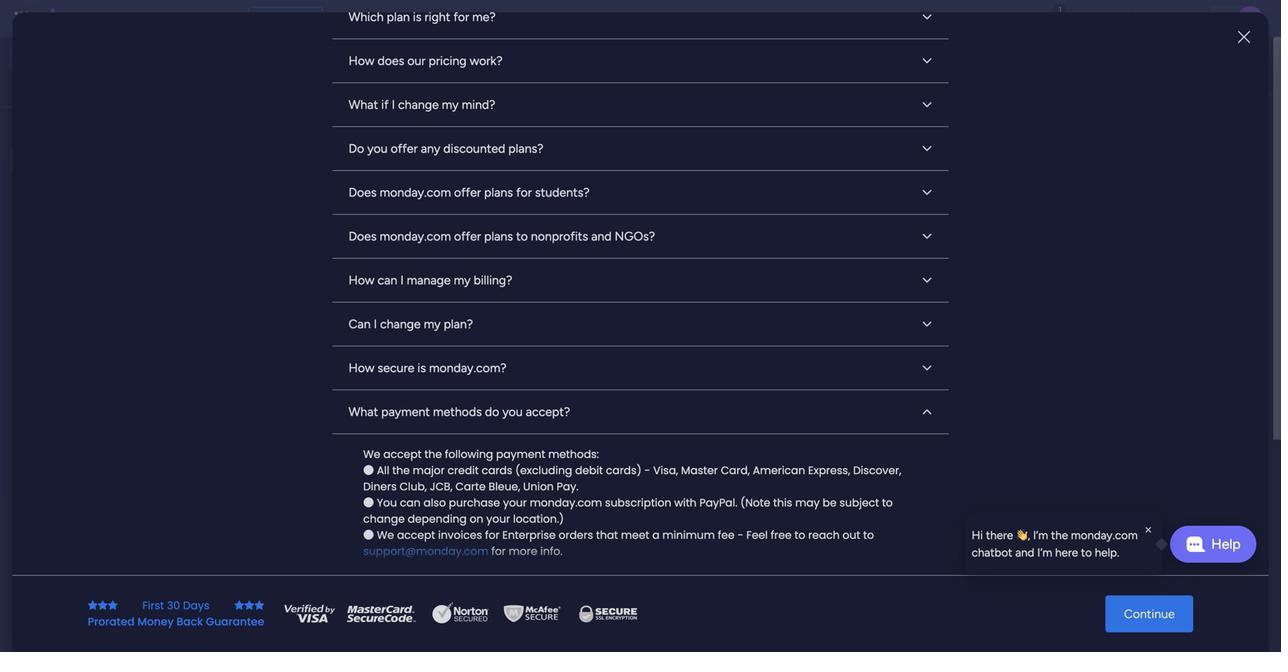 Task type: vqa. For each thing, say whether or not it's contained in the screenshot.
'change' inside the Can I change my plan? dropdown button
yes



Task type: locate. For each thing, give the bounding box(es) containing it.
my left the mind? at the top left
[[442, 98, 459, 112]]

the
[[425, 448, 442, 463], [393, 464, 410, 479], [1052, 529, 1069, 543]]

for left students?
[[516, 185, 532, 200]]

monday.com up manage
[[380, 229, 451, 244]]

dialog
[[966, 515, 1163, 575]]

0 horizontal spatial lottie animation image
[[0, 497, 197, 653]]

does monday.com offer plans to nonprofits and ngos?
[[349, 229, 655, 244]]

norton secured image
[[426, 603, 496, 626]]

&
[[1061, 552, 1069, 567]]

offer for discounted
[[391, 142, 418, 156]]

option
[[9, 46, 187, 71], [9, 72, 187, 97], [0, 182, 197, 185]]

my left plan?
[[424, 317, 441, 332]]

work right component icon
[[277, 596, 300, 609]]

0 horizontal spatial lottie animation element
[[0, 497, 197, 653]]

lottie animation element
[[591, 37, 1025, 96], [0, 497, 197, 653]]

0 vertical spatial option
[[9, 46, 187, 71]]

methods
[[433, 405, 482, 420]]

- right fee
[[738, 528, 744, 543]]

- left visa,
[[645, 464, 651, 479]]

0 horizontal spatial here
[[700, 279, 724, 294]]

star image left star image
[[88, 601, 98, 612]]

1 vertical spatial payment
[[496, 448, 546, 463]]

discover,
[[854, 464, 902, 479]]

2 star image from the left
[[98, 601, 108, 612]]

work right monday
[[125, 10, 152, 27]]

0 vertical spatial work
[[125, 10, 152, 27]]

and down the 👋,
[[1016, 546, 1035, 560]]

plans inside dropdown button
[[484, 185, 513, 200]]

my private tasks
[[260, 126, 365, 143]]

1 vertical spatial i'm
[[1038, 546, 1053, 560]]

2 ● from the top
[[363, 496, 374, 511]]

my for billing?
[[454, 273, 471, 288]]

1 vertical spatial we
[[377, 528, 394, 543]]

plans right see
[[291, 12, 316, 25]]

invite members image
[[1076, 11, 1091, 26]]

0 vertical spatial how
[[349, 273, 375, 288]]

star image up guarantee
[[234, 601, 244, 612]]

0 vertical spatial the
[[425, 448, 442, 463]]

1 vertical spatial lottie animation image
[[0, 497, 197, 653]]

to inside dropdown button
[[516, 229, 528, 244]]

your left recent
[[306, 66, 330, 81]]

invoices
[[438, 528, 482, 543]]

0 vertical spatial can
[[378, 273, 398, 288]]

here inside 'hi there 👋,  i'm the monday.com chatbot and i'm here to help.'
[[1056, 546, 1079, 560]]

can i change my plan?
[[349, 317, 473, 332]]

plans up billing?
[[484, 229, 513, 244]]

does for does monday.com offer plans to nonprofits and ngos?
[[349, 229, 377, 244]]

your down bleue,
[[503, 496, 527, 511]]

i inside the what if i change my mind? dropdown button
[[392, 98, 395, 112]]

what payment methods do you accept? button
[[333, 391, 949, 435]]

1 horizontal spatial access
[[957, 128, 990, 141]]

0 vertical spatial i
[[392, 98, 395, 112]]

the right all
[[393, 464, 410, 479]]

get
[[1072, 552, 1091, 567]]

>
[[369, 596, 376, 609]]

change right can
[[380, 317, 421, 332]]

1 horizontal spatial work
[[277, 596, 300, 609]]

1 vertical spatial can
[[400, 496, 421, 511]]

0 vertical spatial here
[[700, 279, 724, 294]]

monday.com down started
[[1141, 615, 1203, 628]]

private
[[283, 126, 328, 143]]

1 vertical spatial here
[[1056, 546, 1079, 560]]

help image
[[1182, 11, 1197, 26]]

what down secure
[[349, 405, 378, 420]]

dialog containing hi there 👋,  i'm the monday.com
[[966, 515, 1163, 575]]

1 vertical spatial your
[[503, 496, 527, 511]]

1 vertical spatial work
[[277, 596, 300, 609]]

1 does from the top
[[349, 185, 377, 200]]

offer inside do you offer any discounted plans? dropdown button
[[391, 142, 418, 156]]

0 vertical spatial offer
[[391, 142, 418, 156]]

2 vertical spatial my
[[424, 317, 441, 332]]

1 vertical spatial the
[[393, 464, 410, 479]]

1 vertical spatial does
[[349, 229, 377, 244]]

quickly
[[220, 66, 262, 81]]

offer inside does monday.com offer plans for students? dropdown button
[[454, 185, 481, 200]]

0 horizontal spatial tasks
[[332, 126, 365, 143]]

1 image
[[1054, 1, 1068, 18]]

2 vertical spatial i
[[374, 317, 377, 332]]

here
[[700, 279, 724, 294], [1056, 546, 1079, 560]]

star image down the public board icon
[[254, 601, 264, 612]]

to right the free
[[795, 528, 806, 543]]

1 horizontal spatial lottie animation element
[[591, 37, 1025, 96]]

1 horizontal spatial -
[[738, 528, 744, 543]]

0 horizontal spatial you
[[367, 142, 388, 156]]

plan?
[[444, 317, 473, 332]]

monday.com?
[[429, 361, 507, 376]]

access right quickly
[[265, 66, 303, 81]]

access right quick
[[957, 128, 990, 141]]

offer down does monday.com offer plans for students?
[[454, 229, 481, 244]]

monday.com
[[380, 185, 451, 200], [380, 229, 451, 244], [530, 496, 603, 511], [1072, 529, 1138, 543], [1141, 615, 1203, 628]]

monday.com inside 'hi there 👋,  i'm the monday.com chatbot and i'm here to help.'
[[1072, 529, 1138, 543]]

plans inside dropdown button
[[484, 229, 513, 244]]

getting
[[1088, 597, 1126, 610]]

here right reminders
[[700, 279, 724, 294]]

and inside dropdown button
[[592, 229, 612, 244]]

0 vertical spatial plans
[[291, 12, 316, 25]]

2 vertical spatial your
[[487, 512, 510, 527]]

support@monday.com link
[[363, 545, 489, 560]]

visited
[[320, 415, 363, 432]]

monday.com inside getting started learn how monday.com works
[[1141, 615, 1203, 628]]

2 what from the top
[[349, 405, 378, 420]]

be
[[823, 496, 837, 511]]

do you offer any discounted plans?
[[349, 142, 544, 156]]

1 vertical spatial what
[[349, 405, 378, 420]]

1 vertical spatial i
[[401, 273, 404, 288]]

i inside can i change my plan? dropdown button
[[374, 317, 377, 332]]

2 vertical spatial ●
[[363, 528, 374, 543]]

1 how from the top
[[349, 273, 375, 288]]

we down you
[[377, 528, 394, 543]]

chatbot
[[972, 546, 1013, 560]]

following
[[445, 448, 494, 463]]

accept up all
[[384, 448, 422, 463]]

1 horizontal spatial can
[[400, 496, 421, 511]]

star image left component icon
[[244, 601, 254, 612]]

0 vertical spatial my
[[442, 98, 459, 112]]

see plans
[[270, 12, 316, 25]]

paypal.
[[700, 496, 738, 511]]

how inside how secure is monday.com? dropdown button
[[349, 361, 375, 376]]

4 star image from the left
[[244, 601, 254, 612]]

my
[[442, 98, 459, 112], [454, 273, 471, 288], [424, 317, 441, 332]]

1 vertical spatial ●
[[363, 496, 374, 511]]

i left manage
[[401, 273, 404, 288]]

● left all
[[363, 464, 374, 479]]

payment inside "dropdown button"
[[381, 405, 430, 420]]

what inside what payment methods do you accept? "dropdown button"
[[349, 405, 378, 420]]

money
[[137, 615, 174, 630]]

i inside how can i manage my billing? "dropdown button"
[[401, 273, 404, 288]]

lottie animation image
[[591, 37, 1025, 96], [0, 497, 197, 653]]

do
[[349, 142, 364, 156]]

1 vertical spatial offer
[[454, 185, 481, 200]]

accept?
[[526, 405, 571, 420]]

how left secure
[[349, 361, 375, 376]]

2 vertical spatial plans
[[484, 229, 513, 244]]

my inside "dropdown button"
[[454, 273, 471, 288]]

monday.com up help.
[[1072, 529, 1138, 543]]

accept up support@monday.com
[[397, 528, 436, 543]]

2 horizontal spatial i
[[401, 273, 404, 288]]

1 horizontal spatial lottie animation image
[[591, 37, 1025, 96]]

1 horizontal spatial management
[[303, 596, 366, 609]]

offer inside does monday.com offer plans to nonprofits and ngos? dropdown button
[[454, 229, 481, 244]]

i for manage
[[401, 273, 404, 288]]

i'm left &
[[1038, 546, 1053, 560]]

2 vertical spatial option
[[0, 182, 197, 185]]

● up management
[[363, 528, 374, 543]]

my left billing?
[[454, 273, 471, 288]]

does for does monday.com offer plans for students?
[[349, 185, 377, 200]]

monday.com inside dropdown button
[[380, 229, 451, 244]]

billing?
[[474, 273, 513, 288]]

1 vertical spatial -
[[738, 528, 744, 543]]

location.)
[[513, 512, 564, 527]]

1 horizontal spatial here
[[1056, 546, 1079, 560]]

what
[[349, 98, 378, 112], [349, 405, 378, 420]]

1 vertical spatial accept
[[397, 528, 436, 543]]

tasks right personal
[[587, 279, 615, 294]]

0 vertical spatial access
[[265, 66, 303, 81]]

1 horizontal spatial payment
[[496, 448, 546, 463]]

help button
[[1171, 526, 1257, 563]]

component image
[[257, 594, 271, 608]]

info.
[[541, 545, 563, 560]]

cards
[[482, 464, 513, 479]]

1 horizontal spatial learn
[[1088, 615, 1115, 628]]

0 horizontal spatial can
[[378, 273, 398, 288]]

see plans button
[[249, 7, 323, 30]]

1 what from the top
[[349, 98, 378, 112]]

does monday.com offer plans for students? button
[[333, 171, 949, 214]]

master
[[682, 464, 718, 479]]

i for change
[[392, 98, 395, 112]]

2 does from the top
[[349, 229, 377, 244]]

management
[[155, 10, 239, 27], [303, 596, 366, 609]]

the up &
[[1052, 529, 1069, 543]]

reminders
[[642, 279, 697, 294]]

what for what if i change my mind?
[[349, 98, 378, 112]]

what inside dropdown button
[[349, 98, 378, 112]]

2 how from the top
[[349, 361, 375, 376]]

learn
[[1027, 552, 1058, 567], [1088, 615, 1115, 628]]

offer left any
[[391, 142, 418, 156]]

the up major at the left bottom of page
[[425, 448, 442, 463]]

0 vertical spatial you
[[367, 142, 388, 156]]

with
[[675, 496, 697, 511]]

● left you
[[363, 496, 374, 511]]

1 vertical spatial you
[[503, 405, 523, 420]]

there
[[986, 529, 1014, 543]]

list box
[[0, 180, 197, 417]]

union
[[523, 480, 554, 495]]

1 horizontal spatial tasks
[[587, 279, 615, 294]]

1 star image from the left
[[88, 601, 98, 612]]

learn inside getting started learn how monday.com works
[[1088, 615, 1115, 628]]

monday.com down pay. on the bottom of the page
[[530, 496, 603, 511]]

subject
[[840, 496, 880, 511]]

2 horizontal spatial the
[[1052, 529, 1069, 543]]

more
[[509, 545, 538, 560]]

1 vertical spatial lottie animation element
[[0, 497, 197, 653]]

1 horizontal spatial i
[[392, 98, 395, 112]]

0 vertical spatial management
[[155, 10, 239, 27]]

1 vertical spatial how
[[349, 361, 375, 376]]

0 vertical spatial payment
[[381, 405, 430, 420]]

star image up prorated
[[98, 601, 108, 612]]

change inside we accept the following payment methods: ● all the major credit cards (excluding debit cards) - visa, master card, american express, discover, diners club, jcb, carte bleue, union pay. ● you can also purchase your monday.com subscription with paypal. (note this may be subject to change depending on your location.) ● we accept invoices for enterprise orders that meet a minimum fee - feel free to reach out to support@monday.com for more info.
[[363, 512, 405, 527]]

can down club,
[[400, 496, 421, 511]]

manage
[[407, 273, 451, 288]]

learn left &
[[1027, 552, 1058, 567]]

monday marketplace image
[[1110, 11, 1125, 26]]

0 horizontal spatial payment
[[381, 405, 430, 420]]

0 vertical spatial change
[[398, 98, 439, 112]]

1 horizontal spatial you
[[503, 405, 523, 420]]

bleue,
[[489, 480, 521, 495]]

to left nonprofits
[[516, 229, 528, 244]]

monday.com down any
[[380, 185, 451, 200]]

1 vertical spatial plans
[[484, 185, 513, 200]]

i right can
[[374, 317, 377, 332]]

0 vertical spatial does
[[349, 185, 377, 200]]

change down you
[[363, 512, 405, 527]]

and left "ngos?"
[[592, 229, 612, 244]]

carte
[[456, 480, 486, 495]]

reach
[[809, 528, 840, 543]]

for right j
[[912, 128, 926, 141]]

does inside dropdown button
[[349, 185, 377, 200]]

your
[[306, 66, 330, 81], [503, 496, 527, 511], [487, 512, 510, 527]]

offer for for
[[454, 185, 481, 200]]

plans up does monday.com offer plans to nonprofits and ngos?
[[484, 185, 513, 200]]

i right if
[[392, 98, 395, 112]]

mcafee secure image
[[502, 603, 564, 626]]

0 horizontal spatial i
[[374, 317, 377, 332]]

0 horizontal spatial the
[[393, 464, 410, 479]]

0 vertical spatial what
[[349, 98, 378, 112]]

0 horizontal spatial management
[[155, 10, 239, 27]]

star image
[[88, 601, 98, 612], [98, 601, 108, 612], [234, 601, 244, 612], [244, 601, 254, 612], [254, 601, 264, 612]]

can
[[349, 317, 371, 332]]

management up quickly
[[155, 10, 239, 27]]

to left help.
[[1082, 546, 1093, 560]]

nonprofits
[[531, 229, 589, 244]]

tasks for personal
[[587, 279, 615, 294]]

your right on
[[487, 512, 510, 527]]

offer down discounted
[[454, 185, 481, 200]]

ngos?
[[615, 229, 655, 244]]

tasks right 'private'
[[332, 126, 365, 143]]

3 star image from the left
[[234, 601, 244, 612]]

what left if
[[349, 98, 378, 112]]

payment down secure
[[381, 405, 430, 420]]

recent
[[333, 66, 370, 81]]

does inside dropdown button
[[349, 229, 377, 244]]

mind?
[[462, 98, 496, 112]]

plans for does monday.com offer plans for students?
[[484, 185, 513, 200]]

how for how secure is monday.com?
[[349, 361, 375, 376]]

5 star image from the left
[[254, 601, 264, 612]]

0 vertical spatial tasks
[[332, 126, 365, 143]]

0 horizontal spatial -
[[645, 464, 651, 479]]

access
[[265, 66, 303, 81], [957, 128, 990, 141]]

payment up (excluding
[[496, 448, 546, 463]]

how up can
[[349, 273, 375, 288]]

purchase
[[449, 496, 500, 511]]

work
[[125, 10, 152, 27], [277, 596, 300, 609]]

2 vertical spatial change
[[363, 512, 405, 527]]

we up all
[[363, 448, 381, 463]]

0 vertical spatial accept
[[384, 448, 422, 463]]

i
[[392, 98, 395, 112], [401, 273, 404, 288], [374, 317, 377, 332]]

accept
[[384, 448, 422, 463], [397, 528, 436, 543]]

learn down getting in the bottom of the page
[[1088, 615, 1115, 628]]

1 vertical spatial tasks
[[587, 279, 615, 294]]

can inside we accept the following payment methods: ● all the major credit cards (excluding debit cards) - visa, master card, american express, discover, diners club, jcb, carte bleue, union pay. ● you can also purchase your monday.com subscription with paypal. (note this may be subject to change depending on your location.) ● we accept invoices for enterprise orders that meet a minimum fee - feel free to reach out to support@monday.com for more info.
[[400, 496, 421, 511]]

pay.
[[557, 480, 579, 495]]

1 vertical spatial learn
[[1088, 615, 1115, 628]]

0 vertical spatial learn
[[1027, 552, 1058, 567]]

credit
[[448, 464, 479, 479]]

here left help.
[[1056, 546, 1079, 560]]

i'm right the 👋,
[[1034, 529, 1049, 543]]

can left manage
[[378, 273, 398, 288]]

days
[[183, 599, 210, 614]]

0 vertical spatial ●
[[363, 464, 374, 479]]

1 vertical spatial my
[[454, 273, 471, 288]]

change right if
[[398, 98, 439, 112]]

how inside how can i manage my billing? "dropdown button"
[[349, 273, 375, 288]]

1 vertical spatial management
[[303, 596, 366, 609]]

0 vertical spatial lottie animation element
[[591, 37, 1025, 96]]

hi there 👋,  i'm the monday.com chatbot and i'm here to help.
[[972, 529, 1138, 560]]

2 vertical spatial offer
[[454, 229, 481, 244]]

2 vertical spatial the
[[1052, 529, 1069, 543]]

i'm
[[1034, 529, 1049, 543], [1038, 546, 1053, 560]]

management down project management
[[303, 596, 366, 609]]

1 horizontal spatial the
[[425, 448, 442, 463]]

feel
[[747, 528, 768, 543]]



Task type: describe. For each thing, give the bounding box(es) containing it.
tasks for private
[[332, 126, 365, 143]]

ssl encrypted image
[[570, 603, 647, 626]]

1 ● from the top
[[363, 464, 374, 479]]

meet
[[621, 528, 650, 543]]

to inside 'hi there 👋,  i'm the monday.com chatbot and i'm here to help.'
[[1082, 546, 1093, 560]]

what if i change my mind? button
[[333, 83, 949, 126]]

how secure is monday.com? button
[[333, 347, 949, 390]]

getting started learn how monday.com works
[[1088, 597, 1234, 628]]

first
[[142, 599, 164, 614]]

payment inside we accept the following payment methods: ● all the major credit cards (excluding debit cards) - visa, master card, american express, discover, diners club, jcb, carte bleue, union pay. ● you can also purchase your monday.com subscription with paypal. (note this may be subject to change depending on your location.) ● we accept invoices for enterprise orders that meet a minimum fee - feel free to reach out to support@monday.com for more info.
[[496, 448, 546, 463]]

show all
[[594, 377, 634, 390]]

workspace
[[404, 596, 456, 609]]

greg robinson image
[[1239, 6, 1263, 31]]

free
[[771, 528, 792, 543]]

track
[[504, 279, 534, 294]]

what for what payment methods do you accept?
[[349, 405, 378, 420]]

this
[[774, 496, 793, 511]]

major
[[413, 464, 445, 479]]

j
[[901, 129, 904, 142]]

0 vertical spatial we
[[363, 448, 381, 463]]

notifications image
[[1008, 11, 1024, 26]]

learn & get inspired
[[1027, 552, 1138, 567]]

work management > main workspace
[[277, 596, 456, 609]]

0 horizontal spatial learn
[[1027, 552, 1058, 567]]

inspired
[[1094, 552, 1138, 567]]

help.
[[1096, 546, 1120, 560]]

can i change my plan? button
[[333, 303, 949, 346]]

public board image
[[257, 570, 274, 587]]

mastercard secure code image
[[343, 603, 420, 626]]

star image
[[108, 601, 118, 612]]

guarantee
[[206, 615, 264, 630]]

you inside "dropdown button"
[[503, 405, 523, 420]]

works
[[1206, 615, 1234, 628]]

workspaces
[[474, 66, 540, 81]]

out
[[843, 528, 861, 543]]

and inside 'hi there 👋,  i'm the monday.com chatbot and i'm here to help.'
[[1016, 546, 1035, 560]]

1 vertical spatial access
[[957, 128, 990, 141]]

verified by visa image
[[283, 603, 337, 626]]

hi
[[972, 529, 984, 543]]

to right out in the bottom of the page
[[864, 528, 875, 543]]

offer for to
[[454, 229, 481, 244]]

+
[[886, 129, 892, 142]]

monday.com inside dropdown button
[[380, 185, 451, 200]]

update feed image
[[1042, 11, 1058, 26]]

⌘
[[868, 129, 879, 142]]

methods:
[[549, 448, 599, 463]]

we accept the following payment methods: ● all the major credit cards (excluding debit cards) - visa, master card, american express, discover, diners club, jcb, carte bleue, union pay. ● you can also purchase your monday.com subscription with paypal. (note this may be subject to change depending on your location.) ● we accept invoices for enterprise orders that meet a minimum fee - feel free to reach out to support@monday.com for more info.
[[363, 448, 902, 560]]

debit
[[575, 464, 603, 479]]

search everything image
[[1148, 11, 1163, 26]]

project management
[[280, 571, 399, 586]]

plans inside button
[[291, 12, 316, 25]]

continue
[[1125, 607, 1176, 622]]

students?
[[535, 185, 590, 200]]

boards,
[[373, 66, 414, 81]]

use
[[843, 128, 862, 141]]

help
[[1212, 536, 1241, 553]]

you inside dropdown button
[[367, 142, 388, 156]]

my for mind?
[[442, 98, 459, 112]]

cards)
[[606, 464, 642, 479]]

how
[[1118, 615, 1138, 628]]

3 ● from the top
[[363, 528, 374, 543]]

continue button
[[1106, 596, 1194, 633]]

how can i manage my billing?
[[349, 273, 513, 288]]

card,
[[721, 464, 750, 479]]

that
[[596, 528, 618, 543]]

diners
[[363, 480, 397, 495]]

all
[[624, 377, 634, 390]]

what payment methods do you accept?
[[349, 405, 571, 420]]

show all button
[[588, 371, 641, 396]]

1 vertical spatial change
[[380, 317, 421, 332]]

explore templates
[[1093, 503, 1193, 517]]

personal
[[537, 279, 584, 294]]

templates
[[1138, 503, 1193, 517]]

explore
[[1093, 503, 1135, 517]]

chat bot icon image
[[1187, 537, 1206, 553]]

also
[[424, 496, 446, 511]]

any
[[421, 142, 441, 156]]

discounted
[[444, 142, 506, 156]]

30
[[167, 599, 180, 614]]

prorated
[[88, 615, 135, 630]]

first 30 days
[[142, 599, 210, 614]]

for right "invoices"
[[485, 528, 500, 543]]

what if i change my mind?
[[349, 98, 496, 112]]

express,
[[809, 464, 851, 479]]

plans for does monday.com offer plans to nonprofits and ngos?
[[484, 229, 513, 244]]

0 horizontal spatial access
[[265, 66, 303, 81]]

monday.com inside we accept the following payment methods: ● all the major credit cards (excluding debit cards) - visa, master card, american express, discover, diners club, jcb, carte bleue, union pay. ● you can also purchase your monday.com subscription with paypal. (note this may be subject to change depending on your location.) ● we accept invoices for enterprise orders that meet a minimum fee - feel free to reach out to support@monday.com for more info.
[[530, 496, 603, 511]]

⌘ +
[[868, 129, 892, 142]]

add to favorites image
[[436, 570, 452, 586]]

enterprise
[[503, 528, 556, 543]]

see
[[270, 12, 288, 25]]

0 vertical spatial -
[[645, 464, 651, 479]]

do you offer any discounted plans? button
[[333, 127, 949, 170]]

can inside how can i manage my billing? "dropdown button"
[[378, 273, 398, 288]]

secure
[[378, 361, 415, 376]]

0 vertical spatial your
[[306, 66, 330, 81]]

project
[[280, 571, 321, 586]]

support@monday.com
[[363, 545, 489, 560]]

👋,
[[1017, 529, 1031, 543]]

quickly access your recent boards, inbox and workspaces
[[220, 66, 540, 81]]

you
[[377, 496, 397, 511]]

0 vertical spatial lottie animation image
[[591, 37, 1025, 96]]

show
[[594, 377, 621, 390]]

plans?
[[509, 142, 544, 156]]

depending
[[408, 512, 467, 527]]

prorated money back guarantee
[[88, 615, 264, 630]]

how for how can i manage my billing?
[[349, 273, 375, 288]]

and up can i change my plan? dropdown button
[[618, 279, 639, 294]]

the inside 'hi there 👋,  i'm the monday.com chatbot and i'm here to help.'
[[1052, 529, 1069, 543]]

american
[[753, 464, 806, 479]]

for inside dropdown button
[[516, 185, 532, 200]]

0 vertical spatial i'm
[[1034, 529, 1049, 543]]

visa,
[[654, 464, 679, 479]]

(excluding
[[516, 464, 573, 479]]

explore templates button
[[1037, 495, 1249, 526]]

getting started element
[[1027, 581, 1259, 643]]

back
[[177, 615, 203, 630]]

club,
[[400, 480, 427, 495]]

fee
[[718, 528, 735, 543]]

1 vertical spatial option
[[9, 72, 187, 97]]

monday
[[69, 10, 121, 27]]

do
[[485, 405, 500, 420]]

for left more
[[492, 545, 506, 560]]

0 horizontal spatial work
[[125, 10, 152, 27]]

to right subject
[[883, 496, 893, 511]]

select product image
[[14, 11, 29, 26]]

inbox
[[417, 66, 447, 81]]

and right inbox
[[450, 66, 471, 81]]



